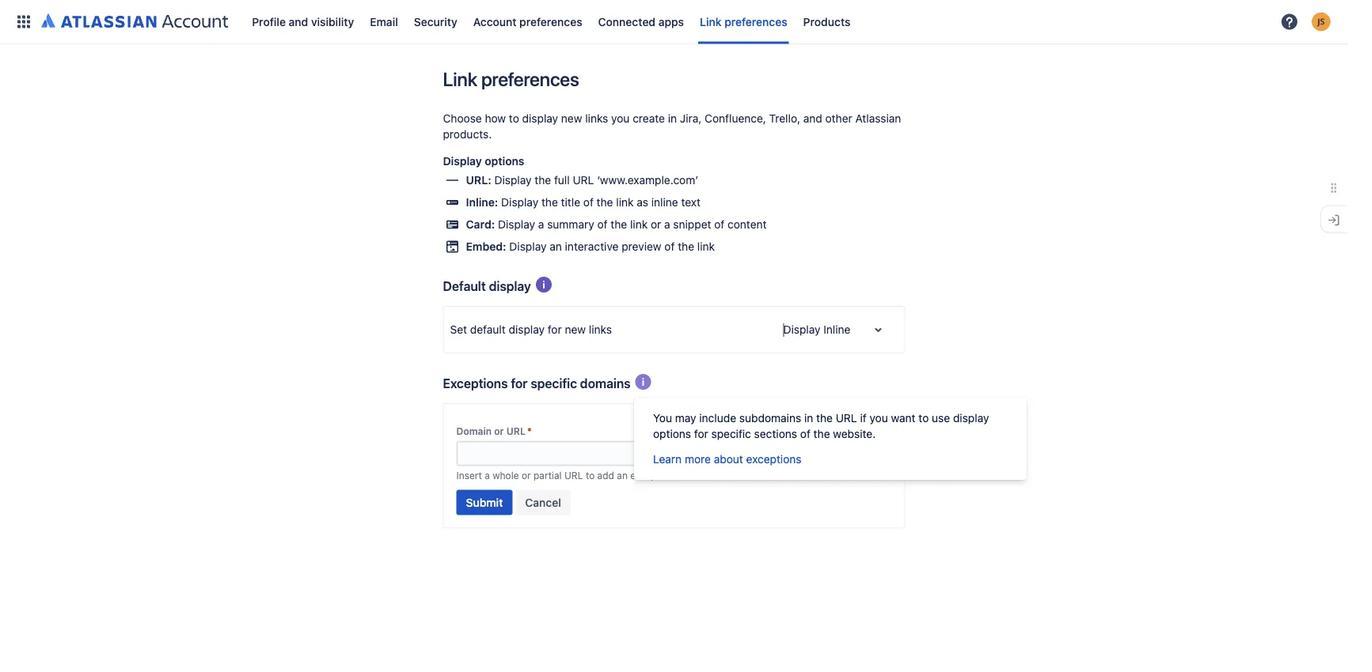 Task type: describe. For each thing, give the bounding box(es) containing it.
url:
[[466, 174, 491, 187]]

url right the partial
[[564, 471, 583, 482]]

add
[[597, 471, 614, 482]]

new for display
[[561, 112, 582, 125]]

exceptions
[[443, 376, 508, 391]]

display inside you may include subdomains in the url if you want to use display options for specific sections of the website.
[[953, 412, 989, 425]]

account
[[473, 15, 517, 28]]

display right url:
[[494, 174, 532, 187]]

want
[[891, 412, 916, 425]]

learn more about exceptions
[[653, 453, 802, 466]]

use
[[932, 412, 950, 425]]

how
[[485, 112, 506, 125]]

of right the title
[[583, 196, 594, 209]]

products
[[803, 15, 851, 28]]

security
[[414, 15, 457, 28]]

inline:
[[466, 196, 498, 209]]

*
[[527, 426, 532, 437]]

in inside choose how to display new links you create in jira, confluence, trello, and other atlassian products.
[[668, 112, 677, 125]]

create
[[633, 112, 665, 125]]

display down sections at bottom
[[781, 447, 818, 460]]

jira,
[[680, 112, 702, 125]]

profile and visibility
[[252, 15, 354, 28]]

'www.example.com'
[[597, 174, 698, 187]]

subdomains
[[739, 412, 801, 425]]

submit
[[466, 496, 503, 509]]

email
[[370, 15, 398, 28]]

profile
[[252, 15, 286, 28]]

set default display for new links
[[450, 323, 612, 336]]

atlassian
[[855, 112, 901, 125]]

the left if
[[816, 412, 833, 425]]

in inside you may include subdomains in the url if you want to use display options for specific sections of the website.
[[804, 412, 813, 425]]

you may include subdomains in the url if you want to use display options for specific sections of the website.
[[653, 412, 989, 441]]

full
[[554, 174, 570, 187]]

of right "snippet"
[[714, 218, 725, 231]]

inline
[[651, 196, 678, 209]]

open image
[[869, 321, 888, 340]]

title
[[561, 196, 580, 209]]

1 vertical spatial info inline message image
[[634, 373, 653, 392]]

exceptions for specific domains
[[443, 376, 631, 391]]

of up the 'interactive'
[[597, 218, 608, 231]]

exception.
[[630, 471, 677, 482]]

url inside you may include subdomains in the url if you want to use display options for specific sections of the website.
[[836, 412, 857, 425]]

domain
[[456, 426, 492, 437]]

insert a whole or partial url to add an exception.
[[456, 471, 677, 482]]

display right default
[[509, 323, 545, 336]]

exceptions
[[746, 453, 802, 466]]

card: display a summary of the link or a snippet of content
[[466, 218, 767, 231]]

domains
[[580, 376, 631, 391]]

0 horizontal spatial info inline message image
[[534, 275, 553, 294]]

display right the default
[[489, 279, 531, 294]]

other
[[825, 112, 852, 125]]

you inside you may include subdomains in the url if you want to use display options for specific sections of the website.
[[870, 412, 888, 425]]

embed:
[[466, 240, 506, 253]]

submit button
[[456, 490, 513, 516]]

link preferences inside manage profile menu 'element'
[[700, 15, 787, 28]]

choose
[[443, 112, 482, 125]]

inline: display the title of the link as inline text
[[466, 196, 701, 209]]

2 vertical spatial to
[[586, 471, 595, 482]]

content
[[728, 218, 767, 231]]

0 horizontal spatial options
[[485, 155, 524, 168]]

display options
[[443, 155, 524, 168]]

about
[[714, 453, 743, 466]]

display inline for open icon
[[781, 447, 848, 460]]

1 horizontal spatial or
[[522, 471, 531, 482]]

card:
[[466, 218, 495, 231]]

to inside you may include subdomains in the url if you want to use display options for specific sections of the website.
[[919, 412, 929, 425]]

display up url:
[[443, 155, 482, 168]]

of inside you may include subdomains in the url if you want to use display options for specific sections of the website.
[[800, 428, 811, 441]]

preferences up how
[[481, 68, 579, 90]]

new for for
[[565, 323, 586, 336]]

connected apps
[[598, 15, 684, 28]]

whole
[[493, 471, 519, 482]]

cancel
[[525, 496, 561, 509]]

0 horizontal spatial an
[[550, 240, 562, 253]]

security link
[[409, 9, 462, 34]]

email link
[[365, 9, 403, 34]]

banner containing profile and visibility
[[0, 0, 1348, 44]]

choose how to display new links you create in jira, confluence, trello, and other atlassian products.
[[443, 112, 901, 141]]

switch to... image
[[14, 12, 33, 31]]

manage profile menu element
[[9, 0, 1275, 44]]

display right the inline:
[[501, 196, 538, 209]]



Task type: locate. For each thing, give the bounding box(es) containing it.
options
[[485, 155, 524, 168], [653, 428, 691, 441]]

0 horizontal spatial and
[[289, 15, 308, 28]]

new inside choose how to display new links you create in jira, confluence, trello, and other atlassian products.
[[561, 112, 582, 125]]

learn more about exceptions link
[[653, 453, 802, 466]]

to left add
[[586, 471, 595, 482]]

0 vertical spatial links
[[585, 112, 608, 125]]

0 vertical spatial an
[[550, 240, 562, 253]]

you
[[611, 112, 630, 125], [870, 412, 888, 425]]

embed: display an interactive preview of the link
[[466, 240, 715, 253]]

info inline message image up set default display for new links
[[534, 275, 553, 294]]

apps
[[658, 15, 684, 28]]

and right "profile"
[[289, 15, 308, 28]]

2 vertical spatial or
[[522, 471, 531, 482]]

more
[[685, 453, 711, 466]]

or
[[651, 218, 661, 231], [494, 426, 504, 437], [522, 471, 531, 482]]

0 vertical spatial for
[[548, 323, 562, 336]]

0 vertical spatial specific
[[531, 376, 577, 391]]

help image
[[1280, 12, 1299, 31]]

trello,
[[769, 112, 800, 125]]

link up choose
[[443, 68, 477, 90]]

or right whole
[[522, 471, 531, 482]]

2 vertical spatial for
[[694, 428, 708, 441]]

0 horizontal spatial you
[[611, 112, 630, 125]]

link
[[616, 196, 634, 209], [630, 218, 648, 231], [697, 240, 715, 253]]

banner
[[0, 0, 1348, 44]]

and left other
[[803, 112, 822, 125]]

1 vertical spatial link
[[443, 68, 477, 90]]

new up full
[[561, 112, 582, 125]]

to right how
[[509, 112, 519, 125]]

0 vertical spatial in
[[668, 112, 677, 125]]

0 vertical spatial to
[[509, 112, 519, 125]]

connected apps link
[[593, 9, 689, 34]]

2 horizontal spatial for
[[694, 428, 708, 441]]

0 vertical spatial info inline message image
[[534, 275, 553, 294]]

links left "create"
[[585, 112, 608, 125]]

0 vertical spatial new
[[561, 112, 582, 125]]

None field
[[458, 443, 765, 465]]

open image
[[866, 445, 885, 464]]

for up exceptions for specific domains
[[548, 323, 562, 336]]

url
[[573, 174, 594, 187], [836, 412, 857, 425], [506, 426, 526, 437], [564, 471, 583, 482]]

for inside you may include subdomains in the url if you want to use display options for specific sections of the website.
[[694, 428, 708, 441]]

options down 'you'
[[653, 428, 691, 441]]

1 vertical spatial link preferences
[[443, 68, 579, 90]]

you right if
[[870, 412, 888, 425]]

preview
[[622, 240, 662, 253]]

links for for
[[589, 323, 612, 336]]

products link
[[798, 9, 855, 34]]

partial
[[534, 471, 562, 482]]

in right subdomains
[[804, 412, 813, 425]]

of right preview
[[665, 240, 675, 253]]

options up url:
[[485, 155, 524, 168]]

you left "create"
[[611, 112, 630, 125]]

in left jira,
[[668, 112, 677, 125]]

1 vertical spatial display inline
[[781, 447, 848, 460]]

for right the exceptions at the left of page
[[511, 376, 528, 391]]

an down summary
[[550, 240, 562, 253]]

the left the title
[[541, 196, 558, 209]]

account preferences link
[[468, 9, 587, 34]]

link preferences link
[[695, 9, 792, 34]]

0 vertical spatial link
[[616, 196, 634, 209]]

insert
[[456, 471, 482, 482]]

specific
[[531, 376, 577, 391], [711, 428, 751, 441]]

1 horizontal spatial options
[[653, 428, 691, 441]]

link preferences right apps at the top of page
[[700, 15, 787, 28]]

the down "snippet"
[[678, 240, 694, 253]]

website.
[[833, 428, 876, 441]]

1 horizontal spatial for
[[548, 323, 562, 336]]

0 vertical spatial and
[[289, 15, 308, 28]]

include
[[699, 412, 736, 425]]

1 vertical spatial options
[[653, 428, 691, 441]]

inline left open image
[[824, 323, 851, 336]]

1 horizontal spatial to
[[586, 471, 595, 482]]

url left '*'
[[506, 426, 526, 437]]

1 vertical spatial or
[[494, 426, 504, 437]]

0 vertical spatial link preferences
[[700, 15, 787, 28]]

0 horizontal spatial for
[[511, 376, 528, 391]]

the
[[535, 174, 551, 187], [541, 196, 558, 209], [597, 196, 613, 209], [611, 218, 627, 231], [678, 240, 694, 253], [816, 412, 833, 425], [814, 428, 830, 441]]

1 vertical spatial inline
[[821, 447, 848, 460]]

1 vertical spatial new
[[565, 323, 586, 336]]

preferences right account
[[519, 15, 582, 28]]

info inline message image right domains
[[634, 373, 653, 392]]

info inline message image
[[534, 275, 553, 294], [634, 373, 653, 392]]

links for display
[[585, 112, 608, 125]]

the left full
[[535, 174, 551, 187]]

0 vertical spatial or
[[651, 218, 661, 231]]

2 horizontal spatial a
[[664, 218, 670, 231]]

the up preview
[[611, 218, 627, 231]]

and inside profile and visibility link
[[289, 15, 308, 28]]

links up domains
[[589, 323, 612, 336]]

or down inline
[[651, 218, 661, 231]]

products.
[[443, 128, 492, 141]]

1 horizontal spatial an
[[617, 471, 628, 482]]

0 horizontal spatial or
[[494, 426, 504, 437]]

display right the embed:
[[509, 240, 547, 253]]

0 vertical spatial link
[[700, 15, 722, 28]]

of
[[583, 196, 594, 209], [597, 218, 608, 231], [714, 218, 725, 231], [665, 240, 675, 253], [800, 428, 811, 441]]

a right the insert
[[485, 471, 490, 482]]

inline
[[824, 323, 851, 336], [821, 447, 848, 460]]

1 horizontal spatial specific
[[711, 428, 751, 441]]

as
[[637, 196, 648, 209]]

set
[[450, 323, 467, 336]]

url: display the full url 'www.example.com'
[[466, 174, 698, 187]]

display left open image
[[783, 323, 821, 336]]

specific left domains
[[531, 376, 577, 391]]

visibility
[[311, 15, 354, 28]]

0 vertical spatial inline
[[824, 323, 851, 336]]

domain or url *
[[456, 426, 532, 437]]

account preferences
[[473, 15, 582, 28]]

links
[[585, 112, 608, 125], [589, 323, 612, 336]]

inline for open image
[[824, 323, 851, 336]]

you inside choose how to display new links you create in jira, confluence, trello, and other atlassian products.
[[611, 112, 630, 125]]

you
[[653, 412, 672, 425]]

1 vertical spatial for
[[511, 376, 528, 391]]

for
[[548, 323, 562, 336], [511, 376, 528, 391], [694, 428, 708, 441]]

account image
[[1312, 12, 1331, 31]]

a
[[538, 218, 544, 231], [664, 218, 670, 231], [485, 471, 490, 482]]

0 horizontal spatial link
[[443, 68, 477, 90]]

1 horizontal spatial a
[[538, 218, 544, 231]]

0 vertical spatial display inline
[[783, 323, 851, 336]]

links inside choose how to display new links you create in jira, confluence, trello, and other atlassian products.
[[585, 112, 608, 125]]

new
[[561, 112, 582, 125], [565, 323, 586, 336]]

preferences left products
[[725, 15, 787, 28]]

display right card:
[[498, 218, 535, 231]]

link up preview
[[630, 218, 648, 231]]

1 horizontal spatial in
[[804, 412, 813, 425]]

display
[[443, 155, 482, 168], [494, 174, 532, 187], [501, 196, 538, 209], [498, 218, 535, 231], [509, 240, 547, 253], [783, 323, 821, 336], [781, 447, 818, 460]]

0 horizontal spatial link preferences
[[443, 68, 579, 90]]

link preferences
[[700, 15, 787, 28], [443, 68, 579, 90]]

cancel button
[[516, 490, 571, 516]]

link for as
[[616, 196, 634, 209]]

display
[[522, 112, 558, 125], [489, 279, 531, 294], [509, 323, 545, 336], [953, 412, 989, 425]]

link preferences up how
[[443, 68, 579, 90]]

or right domain
[[494, 426, 504, 437]]

specific down the include
[[711, 428, 751, 441]]

0 horizontal spatial to
[[509, 112, 519, 125]]

1 vertical spatial to
[[919, 412, 929, 425]]

options inside you may include subdomains in the url if you want to use display options for specific sections of the website.
[[653, 428, 691, 441]]

the up card: display a summary of the link or a snippet of content
[[597, 196, 613, 209]]

display inline
[[783, 323, 851, 336], [781, 447, 848, 460]]

None text field
[[783, 322, 786, 338]]

0 horizontal spatial specific
[[531, 376, 577, 391]]

and
[[289, 15, 308, 28], [803, 112, 822, 125]]

0 horizontal spatial a
[[485, 471, 490, 482]]

link left as
[[616, 196, 634, 209]]

url right full
[[573, 174, 594, 187]]

a down inline
[[664, 218, 670, 231]]

summary
[[547, 218, 594, 231]]

for down may
[[694, 428, 708, 441]]

preferences for link preferences link
[[725, 15, 787, 28]]

text
[[681, 196, 701, 209]]

preferences
[[519, 15, 582, 28], [725, 15, 787, 28], [481, 68, 579, 90]]

preferences for account preferences link
[[519, 15, 582, 28]]

2 horizontal spatial or
[[651, 218, 661, 231]]

to inside choose how to display new links you create in jira, confluence, trello, and other atlassian products.
[[509, 112, 519, 125]]

display inline for open image
[[783, 323, 851, 336]]

snippet
[[673, 218, 711, 231]]

an
[[550, 240, 562, 253], [617, 471, 628, 482]]

0 vertical spatial you
[[611, 112, 630, 125]]

of right sections at bottom
[[800, 428, 811, 441]]

sections
[[754, 428, 797, 441]]

display right use on the bottom right of the page
[[953, 412, 989, 425]]

interactive
[[565, 240, 619, 253]]

0 horizontal spatial in
[[668, 112, 677, 125]]

2 horizontal spatial to
[[919, 412, 929, 425]]

url left if
[[836, 412, 857, 425]]

display inline left open image
[[783, 323, 851, 336]]

1 vertical spatial specific
[[711, 428, 751, 441]]

confluence,
[[705, 112, 766, 125]]

in
[[668, 112, 677, 125], [804, 412, 813, 425]]

link right apps at the top of page
[[700, 15, 722, 28]]

1 vertical spatial an
[[617, 471, 628, 482]]

display right how
[[522, 112, 558, 125]]

new up domains
[[565, 323, 586, 336]]

1 horizontal spatial link
[[700, 15, 722, 28]]

1 vertical spatial link
[[630, 218, 648, 231]]

1 horizontal spatial info inline message image
[[634, 373, 653, 392]]

display inline down you may include subdomains in the url if you want to use display options for specific sections of the website.
[[781, 447, 848, 460]]

link
[[700, 15, 722, 28], [443, 68, 477, 90]]

inline for open icon
[[821, 447, 848, 460]]

to
[[509, 112, 519, 125], [919, 412, 929, 425], [586, 471, 595, 482]]

inline down website. at the bottom right
[[821, 447, 848, 460]]

and inside choose how to display new links you create in jira, confluence, trello, and other atlassian products.
[[803, 112, 822, 125]]

link for or
[[630, 218, 648, 231]]

a left summary
[[538, 218, 544, 231]]

may
[[675, 412, 696, 425]]

2 vertical spatial link
[[697, 240, 715, 253]]

link inside link preferences link
[[700, 15, 722, 28]]

specific inside you may include subdomains in the url if you want to use display options for specific sections of the website.
[[711, 428, 751, 441]]

an right add
[[617, 471, 628, 482]]

1 horizontal spatial and
[[803, 112, 822, 125]]

1 vertical spatial you
[[870, 412, 888, 425]]

default display
[[443, 279, 531, 294]]

1 vertical spatial and
[[803, 112, 822, 125]]

1 vertical spatial links
[[589, 323, 612, 336]]

the left website. at the bottom right
[[814, 428, 830, 441]]

to left use on the bottom right of the page
[[919, 412, 929, 425]]

learn
[[653, 453, 682, 466]]

1 horizontal spatial link preferences
[[700, 15, 787, 28]]

0 vertical spatial options
[[485, 155, 524, 168]]

display inside choose how to display new links you create in jira, confluence, trello, and other atlassian products.
[[522, 112, 558, 125]]

profile and visibility link
[[247, 9, 359, 34]]

1 vertical spatial in
[[804, 412, 813, 425]]

default
[[470, 323, 506, 336]]

if
[[860, 412, 867, 425]]

1 horizontal spatial you
[[870, 412, 888, 425]]

connected
[[598, 15, 656, 28]]

link down "snippet"
[[697, 240, 715, 253]]

default
[[443, 279, 486, 294]]



Task type: vqa. For each thing, say whether or not it's contained in the screenshot.
the bottom new
yes



